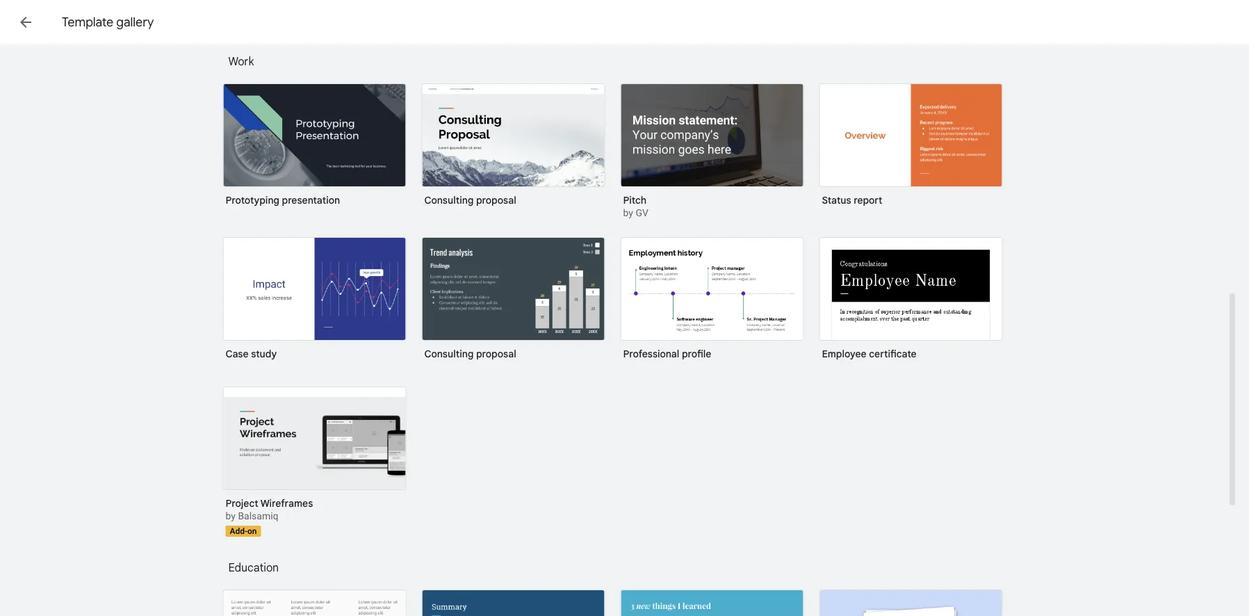 Task type: describe. For each thing, give the bounding box(es) containing it.
gv
[[636, 207, 649, 219]]

by inside the pitch by gv
[[623, 207, 633, 219]]

case study
[[226, 348, 277, 360]]

choose template dialog dialog
[[0, 0, 1250, 616]]

2 option from the left
[[422, 590, 604, 616]]

certificate
[[869, 348, 917, 360]]

profile
[[682, 348, 712, 360]]

pitch by gv
[[623, 194, 649, 219]]

by inside 'project wireframes by balsamiq add-on'
[[226, 510, 236, 522]]

on
[[248, 526, 257, 536]]

education list box
[[223, 590, 1023, 616]]

project wireframes option
[[223, 387, 406, 537]]

list box inside choose template dialog dialog
[[223, 0, 1023, 47]]

education
[[228, 560, 279, 574]]

1 option from the left
[[223, 590, 405, 616]]

case study option
[[223, 237, 406, 370]]

template
[[62, 14, 113, 30]]

add-
[[230, 526, 248, 536]]

professional profile option
[[621, 237, 804, 370]]

slides link
[[45, 8, 117, 39]]

status report option
[[819, 83, 1003, 216]]

1 proposal from the top
[[476, 194, 517, 206]]

prototyping presentation
[[226, 194, 340, 206]]

case
[[226, 348, 249, 360]]

gv link
[[636, 207, 649, 219]]

status report
[[822, 194, 883, 206]]

consulting for second consulting proposal option
[[425, 348, 474, 360]]

presentation
[[282, 194, 340, 206]]

pitch
[[623, 194, 647, 206]]

work
[[228, 54, 254, 68]]

employee certificate
[[822, 348, 917, 360]]

consulting proposal for second consulting proposal option
[[425, 348, 517, 360]]

2 proposal from the top
[[476, 348, 517, 360]]

wireframes
[[261, 497, 313, 509]]



Task type: locate. For each thing, give the bounding box(es) containing it.
proposal
[[476, 194, 517, 206], [476, 348, 517, 360]]

consulting for second consulting proposal option from the bottom of the work list box
[[425, 194, 474, 206]]

2 consulting proposal from the top
[[425, 348, 517, 360]]

by
[[623, 207, 633, 219], [226, 510, 236, 522]]

by up the add-
[[226, 510, 236, 522]]

1 vertical spatial consulting proposal
[[425, 348, 517, 360]]

1 consulting from the top
[[425, 194, 474, 206]]

consulting
[[425, 194, 474, 206], [425, 348, 474, 360]]

pitch option
[[621, 83, 804, 220]]

by left gv link
[[623, 207, 633, 219]]

slides
[[78, 13, 117, 32]]

report
[[854, 194, 883, 206]]

0 vertical spatial by
[[623, 207, 633, 219]]

gallery
[[116, 14, 154, 30]]

list box
[[223, 0, 1023, 47]]

1 vertical spatial proposal
[[476, 348, 517, 360]]

balsamiq link
[[238, 510, 279, 522]]

prototyping presentation option
[[223, 83, 406, 216]]

3 option from the left
[[621, 590, 803, 616]]

2 consulting from the top
[[425, 348, 474, 360]]

project
[[226, 497, 258, 509]]

work list box
[[223, 83, 1023, 554]]

consulting proposal option
[[422, 83, 605, 216], [422, 237, 605, 370]]

2 consulting proposal option from the top
[[422, 237, 605, 370]]

status
[[822, 194, 852, 206]]

4 option from the left
[[819, 590, 1002, 616]]

template gallery
[[62, 14, 154, 30]]

1 horizontal spatial by
[[623, 207, 633, 219]]

consulting proposal for second consulting proposal option from the bottom of the work list box
[[425, 194, 517, 206]]

0 vertical spatial consulting proposal option
[[422, 83, 605, 216]]

1 vertical spatial consulting proposal option
[[422, 237, 605, 370]]

employee certificate option
[[819, 237, 1003, 379]]

option
[[223, 590, 405, 616], [422, 590, 604, 616], [621, 590, 803, 616], [819, 590, 1002, 616]]

1 vertical spatial consulting
[[425, 348, 474, 360]]

1 consulting proposal from the top
[[425, 194, 517, 206]]

0 vertical spatial consulting proposal
[[425, 194, 517, 206]]

professional
[[623, 348, 680, 360]]

balsamiq
[[238, 510, 279, 522]]

0 horizontal spatial by
[[226, 510, 236, 522]]

0 vertical spatial proposal
[[476, 194, 517, 206]]

study
[[251, 348, 277, 360]]

professional profile
[[623, 348, 712, 360]]

project wireframes by balsamiq add-on
[[226, 497, 313, 536]]

employee
[[822, 348, 867, 360]]

consulting proposal
[[425, 194, 517, 206], [425, 348, 517, 360]]

0 vertical spatial consulting
[[425, 194, 474, 206]]

1 consulting proposal option from the top
[[422, 83, 605, 216]]

prototyping
[[226, 194, 280, 206]]

1 vertical spatial by
[[226, 510, 236, 522]]



Task type: vqa. For each thing, say whether or not it's contained in the screenshot.
menu bar in Menu bar banner
no



